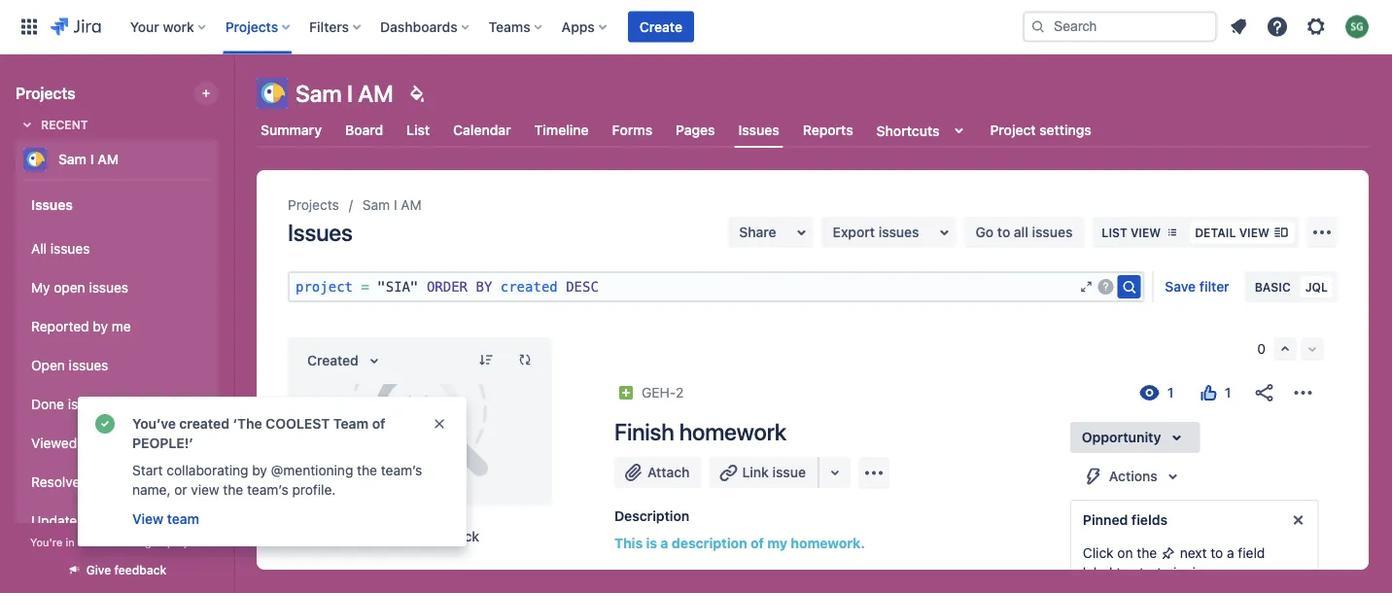 Task type: vqa. For each thing, say whether or not it's contained in the screenshot.
about
no



Task type: describe. For each thing, give the bounding box(es) containing it.
this
[[615, 535, 643, 552]]

team-
[[87, 536, 117, 549]]

detail
[[1196, 226, 1237, 239]]

JQL query field
[[290, 273, 1079, 301]]

1 horizontal spatial am
[[358, 80, 394, 107]]

reports
[[803, 122, 854, 138]]

people!'
[[132, 435, 193, 451]]

all issues link
[[23, 230, 210, 268]]

description
[[672, 535, 748, 552]]

issues for done issues
[[68, 396, 107, 413]]

import and bulk change issues image
[[1311, 221, 1335, 244]]

export issues button
[[822, 217, 957, 248]]

reported by me
[[31, 319, 131, 335]]

1 vertical spatial sam i am link
[[363, 194, 422, 217]]

you're in a team-managed project
[[30, 536, 203, 549]]

0 vertical spatial by
[[93, 319, 108, 335]]

1 vertical spatial give feedback
[[86, 564, 167, 577]]

timeline link
[[531, 113, 593, 148]]

group containing all issues
[[23, 224, 210, 547]]

collapse recent projects image
[[16, 113, 39, 136]]

managed
[[117, 536, 164, 549]]

copy link to issue image
[[680, 384, 696, 400]]

created
[[307, 353, 359, 369]]

project = "sia" order by created desc
[[296, 279, 599, 295]]

view team link
[[130, 508, 201, 531]]

my open issues
[[31, 280, 128, 296]]

resolved recently
[[31, 474, 143, 490]]

search image
[[1031, 19, 1047, 35]]

pages link
[[672, 113, 719, 148]]

start
[[1133, 565, 1162, 581]]

1 horizontal spatial of
[[751, 535, 764, 552]]

0 vertical spatial sam i am
[[296, 80, 394, 107]]

search image
[[1118, 275, 1141, 299]]

resolved recently link
[[23, 463, 210, 502]]

resolved
[[31, 474, 88, 490]]

is
[[646, 535, 658, 552]]

a for description
[[661, 535, 669, 552]]

syntax help image
[[1099, 279, 1114, 295]]

issues for all issues
[[50, 241, 90, 257]]

geh-2 link
[[642, 381, 684, 405]]

add to starred image
[[212, 148, 235, 171]]

group containing issues
[[23, 179, 210, 593]]

0
[[1258, 341, 1266, 357]]

view team
[[132, 511, 199, 527]]

2 vertical spatial i
[[394, 197, 397, 213]]

order by image
[[363, 349, 386, 373]]

settings image
[[1305, 15, 1329, 38]]

go
[[976, 224, 994, 240]]

basic
[[1255, 280, 1291, 294]]

next
[[1180, 545, 1207, 561]]

recently for viewed recently
[[81, 435, 131, 451]]

filters button
[[304, 11, 369, 42]]

summary link
[[257, 113, 326, 148]]

projects for projects popup button
[[225, 18, 278, 35]]

0 vertical spatial give feedback button
[[349, 521, 491, 553]]

set background color image
[[405, 82, 429, 105]]

recently for resolved recently
[[92, 474, 143, 490]]

done issues link
[[23, 385, 210, 424]]

shortcuts button
[[873, 113, 975, 148]]

appswitcher icon image
[[18, 15, 41, 38]]

open export issues dropdown image
[[933, 221, 957, 244]]

recent
[[41, 118, 88, 131]]

1 horizontal spatial sam
[[296, 80, 342, 107]]

hide message image
[[1287, 509, 1310, 532]]

forms link
[[609, 113, 657, 148]]

actions button
[[1070, 461, 1197, 492]]

geh-2
[[642, 385, 684, 401]]

team
[[167, 511, 199, 527]]

finish
[[615, 418, 675, 446]]

issue
[[773, 464, 806, 481]]

2 vertical spatial the
[[1137, 545, 1157, 561]]

'the
[[233, 416, 262, 432]]

by inside start collaborating by @mentioning the team's name, or view the team's profile.
[[252, 463, 267, 479]]

attach
[[648, 464, 690, 481]]

2 vertical spatial issues
[[288, 219, 353, 246]]

project settings link
[[987, 113, 1096, 148]]

view for detail view
[[1240, 226, 1270, 239]]

your
[[130, 18, 159, 35]]

all
[[31, 241, 47, 257]]

created button
[[296, 345, 398, 376]]

attach button
[[615, 457, 702, 488]]

to for next
[[1211, 545, 1223, 561]]

start
[[132, 463, 163, 479]]

link issue
[[743, 464, 806, 481]]

2 vertical spatial to
[[1117, 565, 1129, 581]]

save filter button
[[1154, 271, 1242, 303]]

editor image
[[1079, 279, 1095, 295]]

click on the
[[1083, 545, 1161, 561]]

tab list containing issues
[[245, 113, 1381, 148]]

in
[[66, 536, 75, 549]]

0 horizontal spatial sam
[[58, 151, 87, 167]]

link
[[743, 464, 769, 481]]

my open issues link
[[23, 268, 210, 307]]

1 vertical spatial sam i am
[[58, 151, 119, 167]]

viewed recently link
[[23, 424, 210, 463]]

board link
[[341, 113, 387, 148]]



Task type: locate. For each thing, give the bounding box(es) containing it.
settings
[[1040, 122, 1092, 138]]

dashboards button
[[375, 11, 477, 42]]

start collaborating by @mentioning the team's name, or view the team's profile.
[[132, 463, 423, 498]]

all issues
[[31, 241, 90, 257]]

2 horizontal spatial a
[[1227, 545, 1234, 561]]

1 vertical spatial recently
[[92, 474, 143, 490]]

0 horizontal spatial by
[[93, 319, 108, 335]]

group
[[23, 179, 210, 593], [23, 224, 210, 547]]

recently
[[81, 435, 131, 451], [92, 474, 143, 490], [89, 513, 140, 529]]

1 horizontal spatial list
[[1102, 226, 1128, 239]]

1 vertical spatial team's
[[247, 482, 289, 498]]

give
[[388, 529, 416, 545], [86, 564, 111, 577]]

label
[[1083, 565, 1113, 581]]

0 vertical spatial i
[[347, 80, 353, 107]]

1 horizontal spatial i
[[347, 80, 353, 107]]

0 horizontal spatial sam i am link
[[16, 140, 210, 179]]

1 horizontal spatial give
[[388, 529, 416, 545]]

sam down recent
[[58, 151, 87, 167]]

board
[[345, 122, 383, 138]]

next to a field label to start pinning.
[[1083, 545, 1265, 581]]

1 vertical spatial the
[[223, 482, 243, 498]]

to left all
[[998, 224, 1011, 240]]

1 vertical spatial issues
[[31, 196, 73, 212]]

2 group from the top
[[23, 224, 210, 547]]

to down click on the
[[1117, 565, 1129, 581]]

i up "sia"
[[394, 197, 397, 213]]

1 horizontal spatial a
[[661, 535, 669, 552]]

order
[[427, 279, 468, 295]]

sam i am link down recent
[[16, 140, 210, 179]]

reports link
[[799, 113, 858, 148]]

1 horizontal spatial sam i am link
[[363, 194, 422, 217]]

me
[[112, 319, 131, 335]]

banner
[[0, 0, 1393, 54]]

dismiss image
[[432, 416, 447, 432]]

1 vertical spatial list
[[1102, 226, 1128, 239]]

1 horizontal spatial the
[[357, 463, 377, 479]]

team's left profile.
[[247, 482, 289, 498]]

sidebar navigation image
[[212, 78, 255, 117]]

issues down projects link
[[288, 219, 353, 246]]

0 horizontal spatial the
[[223, 482, 243, 498]]

recently down "viewed recently" link
[[92, 474, 143, 490]]

sam i am
[[296, 80, 394, 107], [58, 151, 119, 167], [363, 197, 422, 213]]

team
[[334, 416, 369, 432]]

or
[[174, 482, 187, 498]]

profile.
[[292, 482, 336, 498]]

notifications image
[[1228, 15, 1251, 38]]

link web pages and more image
[[824, 461, 847, 484]]

1 horizontal spatial give feedback button
[[349, 521, 491, 553]]

projects inside projects popup button
[[225, 18, 278, 35]]

@mentioning
[[271, 463, 353, 479]]

1 horizontal spatial created
[[501, 279, 558, 295]]

am down list link
[[401, 197, 422, 213]]

1 vertical spatial of
[[751, 535, 764, 552]]

list inside 'tab list'
[[407, 122, 430, 138]]

0 horizontal spatial to
[[998, 224, 1011, 240]]

0 horizontal spatial give
[[86, 564, 111, 577]]

0 horizontal spatial am
[[97, 151, 119, 167]]

issues for open issues
[[69, 358, 108, 374]]

2 vertical spatial sam i am
[[363, 197, 422, 213]]

i up board on the top of page
[[347, 80, 353, 107]]

lead image
[[619, 385, 634, 401]]

project
[[991, 122, 1037, 138]]

2 horizontal spatial sam
[[363, 197, 390, 213]]

0 horizontal spatial view
[[191, 482, 219, 498]]

forms
[[612, 122, 653, 138]]

am up all issues link
[[97, 151, 119, 167]]

1 horizontal spatial projects
[[225, 18, 278, 35]]

0 vertical spatial sam
[[296, 80, 342, 107]]

jira image
[[51, 15, 101, 38], [51, 15, 101, 38]]

1 vertical spatial by
[[252, 463, 267, 479]]

go to all issues link
[[965, 217, 1085, 248]]

project down team
[[167, 536, 203, 549]]

detail view
[[1196, 226, 1270, 239]]

create button
[[628, 11, 694, 42]]

sort descending image
[[479, 352, 494, 368]]

projects link
[[288, 194, 339, 217]]

1 vertical spatial feedback
[[114, 564, 167, 577]]

calendar
[[453, 122, 511, 138]]

0 horizontal spatial list
[[407, 122, 430, 138]]

1 horizontal spatial team's
[[381, 463, 423, 479]]

the down 'collaborating'
[[223, 482, 243, 498]]

of right team
[[372, 416, 386, 432]]

banner containing your work
[[0, 0, 1393, 54]]

refresh image
[[517, 352, 533, 368]]

to for go
[[998, 224, 1011, 240]]

1 vertical spatial i
[[90, 151, 94, 167]]

projects for projects link
[[288, 197, 339, 213]]

sam right projects link
[[363, 197, 390, 213]]

save filter
[[1166, 279, 1230, 295]]

2 horizontal spatial i
[[394, 197, 397, 213]]

list for list
[[407, 122, 430, 138]]

2 vertical spatial sam
[[363, 197, 390, 213]]

open issues link
[[23, 346, 210, 385]]

open
[[31, 358, 65, 374]]

0 horizontal spatial give feedback button
[[55, 554, 178, 586]]

opportunity
[[1082, 429, 1161, 446]]

1 horizontal spatial view
[[1131, 226, 1162, 239]]

2 vertical spatial projects
[[288, 197, 339, 213]]

1 vertical spatial to
[[1211, 545, 1223, 561]]

am up board on the top of page
[[358, 80, 394, 107]]

issues inside button
[[879, 224, 920, 240]]

0 horizontal spatial team's
[[247, 482, 289, 498]]

0 horizontal spatial feedback
[[114, 564, 167, 577]]

1 vertical spatial am
[[97, 151, 119, 167]]

0 vertical spatial to
[[998, 224, 1011, 240]]

recently down done issues link
[[81, 435, 131, 451]]

1 horizontal spatial by
[[252, 463, 267, 479]]

a left field
[[1227, 545, 1234, 561]]

by down you've created 'the coolest team of people!' at the bottom of the page
[[252, 463, 267, 479]]

2
[[676, 385, 684, 401]]

created left 'the
[[179, 416, 230, 432]]

sam i am down recent
[[58, 151, 119, 167]]

issues inside 'tab list'
[[739, 122, 780, 138]]

2 horizontal spatial am
[[401, 197, 422, 213]]

success image
[[93, 412, 117, 436]]

recently for updated recently
[[89, 513, 140, 529]]

save
[[1166, 279, 1197, 295]]

filter
[[1200, 279, 1230, 295]]

0 vertical spatial give feedback
[[388, 529, 480, 545]]

i
[[347, 80, 353, 107], [90, 151, 94, 167], [394, 197, 397, 213]]

0 vertical spatial team's
[[381, 463, 423, 479]]

field
[[1238, 545, 1265, 561]]

1 vertical spatial created
[[179, 416, 230, 432]]

team's right @mentioning
[[381, 463, 423, 479]]

updated recently link
[[23, 502, 210, 541]]

2 horizontal spatial issues
[[739, 122, 780, 138]]

a right is
[[661, 535, 669, 552]]

0 vertical spatial sam i am link
[[16, 140, 210, 179]]

1 vertical spatial sam
[[58, 151, 87, 167]]

the up start
[[1137, 545, 1157, 561]]

sam i am link
[[16, 140, 210, 179], [363, 194, 422, 217]]

view right the "detail"
[[1240, 226, 1270, 239]]

0 horizontal spatial give feedback
[[86, 564, 167, 577]]

issues right pages
[[739, 122, 780, 138]]

issues inside group
[[31, 196, 73, 212]]

actions
[[1109, 468, 1158, 484]]

issues
[[879, 224, 920, 240], [1033, 224, 1073, 240], [50, 241, 90, 257], [89, 280, 128, 296], [69, 358, 108, 374], [68, 396, 107, 413]]

1 vertical spatial projects
[[16, 84, 75, 103]]

project left =
[[296, 279, 353, 295]]

0 vertical spatial the
[[357, 463, 377, 479]]

by left me at the bottom left of page
[[93, 319, 108, 335]]

you're
[[30, 536, 63, 549]]

view for list view
[[1131, 226, 1162, 239]]

open
[[54, 280, 85, 296]]

a for field
[[1227, 545, 1234, 561]]

share
[[740, 224, 777, 240]]

viewed
[[31, 435, 77, 451]]

a
[[661, 535, 669, 552], [78, 536, 84, 549], [1227, 545, 1234, 561]]

created inside jql query field
[[501, 279, 558, 295]]

export
[[833, 224, 876, 240]]

list down set background color icon
[[407, 122, 430, 138]]

1 horizontal spatial give feedback
[[388, 529, 480, 545]]

pinned fields
[[1083, 512, 1168, 528]]

pinning.
[[1166, 565, 1216, 581]]

opportunity button
[[1070, 422, 1200, 453]]

help image
[[1266, 15, 1290, 38]]

projects up collapse recent projects icon
[[16, 84, 75, 103]]

am
[[358, 80, 394, 107], [97, 151, 119, 167], [401, 197, 422, 213]]

the down team
[[357, 463, 377, 479]]

homework.
[[791, 535, 866, 552]]

created right by
[[501, 279, 558, 295]]

1 vertical spatial give
[[86, 564, 111, 577]]

1 horizontal spatial feedback
[[420, 529, 480, 545]]

1 horizontal spatial to
[[1117, 565, 1129, 581]]

project inside jql query field
[[296, 279, 353, 295]]

pinned
[[1083, 512, 1128, 528]]

created inside you've created 'the coolest team of people!'
[[179, 416, 230, 432]]

create
[[640, 18, 683, 35]]

share image
[[1253, 381, 1276, 405]]

a right in
[[78, 536, 84, 549]]

a for team-
[[78, 536, 84, 549]]

create project image
[[198, 86, 214, 101]]

0 horizontal spatial project
[[167, 536, 203, 549]]

a inside next to a field label to start pinning.
[[1227, 545, 1234, 561]]

projects button
[[220, 11, 298, 42]]

actions image
[[1292, 381, 1315, 405]]

0 vertical spatial created
[[501, 279, 558, 295]]

link issue button
[[710, 457, 820, 488]]

to right next
[[1211, 545, 1223, 561]]

2 vertical spatial am
[[401, 197, 422, 213]]

view inside start collaborating by @mentioning the team's name, or view the team's profile.
[[191, 482, 219, 498]]

0 horizontal spatial a
[[78, 536, 84, 549]]

issues for export issues
[[879, 224, 920, 240]]

of left my
[[751, 535, 764, 552]]

list up the syntax help image
[[1102, 226, 1128, 239]]

shortcuts
[[877, 122, 940, 138]]

0 vertical spatial of
[[372, 416, 386, 432]]

jql
[[1306, 280, 1329, 294]]

sam up summary
[[296, 80, 342, 107]]

your profile and settings image
[[1346, 15, 1370, 38]]

2 horizontal spatial to
[[1211, 545, 1223, 561]]

list
[[407, 122, 430, 138], [1102, 226, 1128, 239]]

2 horizontal spatial projects
[[288, 197, 339, 213]]

feedback for the top the give feedback button
[[420, 529, 480, 545]]

export issues
[[833, 224, 920, 240]]

view up search icon
[[1131, 226, 1162, 239]]

2 horizontal spatial the
[[1137, 545, 1157, 561]]

0 vertical spatial list
[[407, 122, 430, 138]]

projects down summary 'link'
[[288, 197, 339, 213]]

1 group from the top
[[23, 179, 210, 593]]

to
[[998, 224, 1011, 240], [1211, 545, 1223, 561], [1117, 565, 1129, 581]]

dashboards
[[380, 18, 458, 35]]

of inside you've created 'the coolest team of people!'
[[372, 416, 386, 432]]

on
[[1118, 545, 1133, 561]]

tab list
[[245, 113, 1381, 148]]

0 horizontal spatial created
[[179, 416, 230, 432]]

0 horizontal spatial of
[[372, 416, 386, 432]]

open issues
[[31, 358, 108, 374]]

recently up the 'you're in a team-managed project'
[[89, 513, 140, 529]]

1 horizontal spatial issues
[[288, 219, 353, 246]]

your work
[[130, 18, 194, 35]]

list for list view
[[1102, 226, 1128, 239]]

0 vertical spatial feedback
[[420, 529, 480, 545]]

work
[[163, 18, 194, 35]]

coolest
[[266, 416, 330, 432]]

pages
[[676, 122, 716, 138]]

list link
[[403, 113, 434, 148]]

desc
[[566, 279, 599, 295]]

primary element
[[12, 0, 1023, 54]]

0 vertical spatial am
[[358, 80, 394, 107]]

open share dialog image
[[790, 221, 814, 244]]

0 vertical spatial issues
[[739, 122, 780, 138]]

1 vertical spatial project
[[167, 536, 203, 549]]

feedback for the give feedback button to the bottom
[[114, 564, 167, 577]]

0 horizontal spatial i
[[90, 151, 94, 167]]

add app image
[[863, 462, 886, 485]]

0 horizontal spatial projects
[[16, 84, 75, 103]]

sam i am right projects link
[[363, 197, 422, 213]]

1 vertical spatial give feedback button
[[55, 554, 178, 586]]

issues
[[739, 122, 780, 138], [31, 196, 73, 212], [288, 219, 353, 246]]

go to all issues
[[976, 224, 1073, 240]]

0 horizontal spatial issues
[[31, 196, 73, 212]]

issues up all issues
[[31, 196, 73, 212]]

created
[[501, 279, 558, 295], [179, 416, 230, 432]]

apps
[[562, 18, 595, 35]]

homework
[[680, 418, 787, 446]]

view down 'collaborating'
[[191, 482, 219, 498]]

name,
[[132, 482, 171, 498]]

0 vertical spatial recently
[[81, 435, 131, 451]]

1 horizontal spatial project
[[296, 279, 353, 295]]

2 vertical spatial recently
[[89, 513, 140, 529]]

0 vertical spatial give
[[388, 529, 416, 545]]

0 vertical spatial project
[[296, 279, 353, 295]]

filters
[[309, 18, 349, 35]]

Search field
[[1023, 11, 1218, 42]]

my
[[768, 535, 788, 552]]

summary
[[261, 122, 322, 138]]

projects up sidebar navigation image
[[225, 18, 278, 35]]

i up all issues link
[[90, 151, 94, 167]]

2 horizontal spatial view
[[1240, 226, 1270, 239]]

0 vertical spatial projects
[[225, 18, 278, 35]]

feedback
[[420, 529, 480, 545], [114, 564, 167, 577]]

you've
[[132, 416, 176, 432]]

by
[[476, 279, 492, 295]]

timeline
[[535, 122, 589, 138]]

sam i am link right projects link
[[363, 194, 422, 217]]

sam i am up board on the top of page
[[296, 80, 394, 107]]



